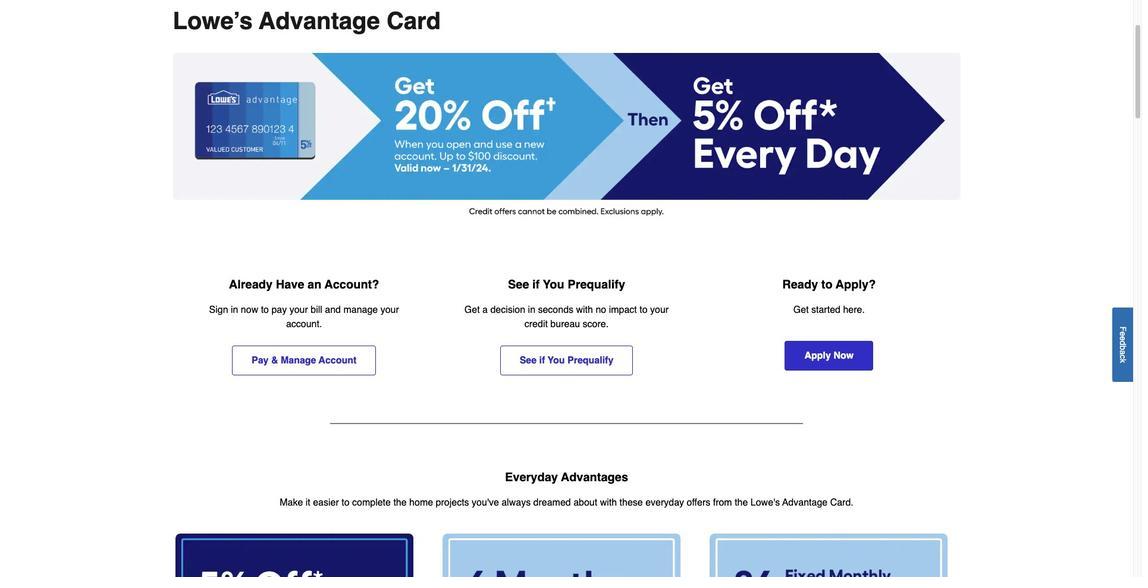 Task type: locate. For each thing, give the bounding box(es) containing it.
with left no
[[576, 305, 593, 315]]

to left pay
[[261, 305, 269, 315]]

2 in from the left
[[528, 305, 536, 315]]

1 vertical spatial you
[[548, 355, 565, 366]]

from
[[713, 497, 732, 508]]

the left home
[[394, 497, 407, 508]]

score.
[[583, 319, 609, 330]]

no
[[596, 305, 606, 315]]

6 months special financing. $299 minimum purchase required. learn more. image
[[443, 534, 691, 577]]

card.
[[830, 497, 854, 508]]

1 horizontal spatial with
[[600, 497, 617, 508]]

2 horizontal spatial your
[[650, 305, 669, 315]]

1 vertical spatial with
[[600, 497, 617, 508]]

get left started
[[794, 305, 809, 315]]

d
[[1119, 341, 1128, 345]]

0 vertical spatial advantage
[[259, 7, 380, 35]]

advantages
[[561, 471, 628, 484]]

0 horizontal spatial in
[[231, 305, 238, 315]]

e
[[1119, 331, 1128, 336], [1119, 336, 1128, 341]]

pay
[[252, 355, 269, 366]]

your for see
[[650, 305, 669, 315]]

see if you prequalify up seconds
[[508, 278, 625, 292]]

to right impact
[[640, 305, 648, 315]]

get for ready
[[794, 305, 809, 315]]

2 e from the top
[[1119, 336, 1128, 341]]

1 vertical spatial prequalify
[[568, 355, 614, 366]]

0 horizontal spatial the
[[394, 497, 407, 508]]

get left 'decision'
[[465, 305, 480, 315]]

with
[[576, 305, 593, 315], [600, 497, 617, 508]]

in left "now"
[[231, 305, 238, 315]]

credit
[[525, 319, 548, 330]]

0 vertical spatial prequalify
[[568, 278, 625, 292]]

these
[[620, 497, 643, 508]]

advantage
[[259, 7, 380, 35], [782, 497, 828, 508]]

your right impact
[[650, 305, 669, 315]]

about
[[574, 497, 597, 508]]

see if you prequalify down bureau
[[520, 355, 614, 366]]

3 your from the left
[[650, 305, 669, 315]]

already have an account?
[[229, 278, 379, 292]]

ready to apply?
[[783, 278, 876, 292]]

1 horizontal spatial in
[[528, 305, 536, 315]]

0 vertical spatial see if you prequalify
[[508, 278, 625, 292]]

bureau
[[551, 319, 580, 330]]

sign
[[209, 305, 228, 315]]

easier
[[313, 497, 339, 508]]

0 vertical spatial a
[[483, 305, 488, 315]]

now
[[241, 305, 258, 315]]

if up seconds
[[533, 278, 540, 292]]

see down the credit
[[520, 355, 537, 366]]

to inside sign in now to pay your bill and manage your account.
[[261, 305, 269, 315]]

f e e d b a c k
[[1119, 326, 1128, 363]]

2 get from the left
[[794, 305, 809, 315]]

prequalify down score.
[[568, 355, 614, 366]]

0 vertical spatial with
[[576, 305, 593, 315]]

0 horizontal spatial advantage
[[259, 7, 380, 35]]

in
[[231, 305, 238, 315], [528, 305, 536, 315]]

to
[[822, 278, 833, 292], [261, 305, 269, 315], [640, 305, 648, 315], [342, 497, 350, 508]]

the right the 'from'
[[735, 497, 748, 508]]

2 the from the left
[[735, 497, 748, 508]]

1 vertical spatial see
[[520, 355, 537, 366]]

1 horizontal spatial your
[[381, 305, 399, 315]]

see
[[508, 278, 529, 292], [520, 355, 537, 366]]

card
[[387, 7, 441, 35]]

pay & manage account link
[[232, 346, 376, 375]]

e up 'd'
[[1119, 331, 1128, 336]]

lowe's
[[173, 7, 253, 35]]

1 horizontal spatial advantage
[[782, 497, 828, 508]]

impact
[[609, 305, 637, 315]]

a
[[483, 305, 488, 315], [1119, 350, 1128, 354]]

in up the credit
[[528, 305, 536, 315]]

your for already
[[381, 305, 399, 315]]

b
[[1119, 345, 1128, 350]]

everyday
[[646, 497, 684, 508]]

now
[[834, 350, 854, 361]]

get started here.
[[794, 305, 865, 315]]

1 vertical spatial a
[[1119, 350, 1128, 354]]

1 horizontal spatial get
[[794, 305, 809, 315]]

apply
[[805, 350, 831, 361]]

your
[[290, 305, 308, 315], [381, 305, 399, 315], [650, 305, 669, 315]]

your up account.
[[290, 305, 308, 315]]

your right manage
[[381, 305, 399, 315]]

1 in from the left
[[231, 305, 238, 315]]

1 horizontal spatial the
[[735, 497, 748, 508]]

the
[[394, 497, 407, 508], [735, 497, 748, 508]]

0 horizontal spatial get
[[465, 305, 480, 315]]

account
[[319, 355, 357, 366]]

see up 'decision'
[[508, 278, 529, 292]]

you've
[[472, 497, 499, 508]]

if down the credit
[[539, 355, 545, 366]]

everyday advantages
[[505, 471, 628, 484]]

offers
[[687, 497, 711, 508]]

prequalify
[[568, 278, 625, 292], [568, 355, 614, 366]]

1 horizontal spatial a
[[1119, 350, 1128, 354]]

with left these
[[600, 497, 617, 508]]

sign in now to pay your bill and manage your account.
[[209, 305, 399, 330]]

you down bureau
[[548, 355, 565, 366]]

e up b
[[1119, 336, 1128, 341]]

see if you prequalify
[[508, 278, 625, 292], [520, 355, 614, 366]]

you
[[543, 278, 565, 292], [548, 355, 565, 366]]

if
[[533, 278, 540, 292], [539, 355, 545, 366]]

get
[[465, 305, 480, 315], [794, 305, 809, 315]]

get inside get a decision in seconds with no impact to your credit bureau score.
[[465, 305, 480, 315]]

0 horizontal spatial your
[[290, 305, 308, 315]]

prequalify up no
[[568, 278, 625, 292]]

a inside button
[[1119, 350, 1128, 354]]

a left 'decision'
[[483, 305, 488, 315]]

a up k
[[1119, 350, 1128, 354]]

home
[[409, 497, 433, 508]]

0 horizontal spatial a
[[483, 305, 488, 315]]

0 vertical spatial if
[[533, 278, 540, 292]]

manage
[[281, 355, 316, 366]]

1 get from the left
[[465, 305, 480, 315]]

1 vertical spatial advantage
[[782, 497, 828, 508]]

and
[[325, 305, 341, 315]]

your inside get a decision in seconds with no impact to your credit bureau score.
[[650, 305, 669, 315]]

you up seconds
[[543, 278, 565, 292]]

0 horizontal spatial with
[[576, 305, 593, 315]]

2 your from the left
[[381, 305, 399, 315]]

pay
[[272, 305, 287, 315]]

1 the from the left
[[394, 497, 407, 508]]



Task type: vqa. For each thing, say whether or not it's contained in the screenshot.
the left the Advantage
yes



Task type: describe. For each thing, give the bounding box(es) containing it.
0 vertical spatial you
[[543, 278, 565, 292]]

bill
[[311, 305, 322, 315]]

&
[[271, 355, 278, 366]]

apply now link
[[785, 341, 874, 371]]

f
[[1119, 326, 1128, 331]]

apply now
[[805, 350, 854, 361]]

pay & manage account
[[252, 355, 357, 366]]

make
[[280, 497, 303, 508]]

projects
[[436, 497, 469, 508]]

20 percent off when you open and use a new account. up to $100 discount. valid now through 1/31/24. image
[[173, 53, 961, 220]]

1 vertical spatial see if you prequalify
[[520, 355, 614, 366]]

get a decision in seconds with no impact to your credit bureau score.
[[465, 305, 669, 330]]

always
[[502, 497, 531, 508]]

to up started
[[822, 278, 833, 292]]

an
[[308, 278, 322, 292]]

complete
[[352, 497, 391, 508]]

in inside get a decision in seconds with no impact to your credit bureau score.
[[528, 305, 536, 315]]

apply?
[[836, 278, 876, 292]]

a inside get a decision in seconds with no impact to your credit bureau score.
[[483, 305, 488, 315]]

in inside sign in now to pay your bill and manage your account.
[[231, 305, 238, 315]]

1 e from the top
[[1119, 331, 1128, 336]]

seconds
[[538, 305, 574, 315]]

manage
[[344, 305, 378, 315]]

with inside get a decision in seconds with no impact to your credit bureau score.
[[576, 305, 593, 315]]

here.
[[843, 305, 865, 315]]

have
[[276, 278, 304, 292]]

lowe's
[[751, 497, 780, 508]]

everyday
[[505, 471, 558, 484]]

it
[[306, 497, 310, 508]]

lowe's advantage card
[[173, 7, 441, 35]]

decision
[[491, 305, 525, 315]]

to inside get a decision in seconds with no impact to your credit bureau score.
[[640, 305, 648, 315]]

see if you prequalify link
[[500, 346, 633, 375]]

ready
[[783, 278, 818, 292]]

84 fixed monthly payments. reduced a p r financing. $2,000 minimum purchase required. learn more. image
[[710, 534, 958, 577]]

f e e d b a c k button
[[1113, 307, 1133, 382]]

account.
[[286, 319, 322, 330]]

get for see
[[465, 305, 480, 315]]

1 your from the left
[[290, 305, 308, 315]]

see inside see if you prequalify link
[[520, 355, 537, 366]]

0 vertical spatial see
[[508, 278, 529, 292]]

started
[[812, 305, 841, 315]]

k
[[1119, 359, 1128, 363]]

account?
[[325, 278, 379, 292]]

dreamed
[[533, 497, 571, 508]]

1 vertical spatial if
[[539, 355, 545, 366]]

5 percent off. exclusions apply. learn more. image
[[175, 534, 424, 577]]

already
[[229, 278, 273, 292]]

to right easier
[[342, 497, 350, 508]]

c
[[1119, 354, 1128, 359]]

make it easier to complete the home projects you've always dreamed about with these everyday offers from the lowe's advantage card.
[[280, 497, 854, 508]]



